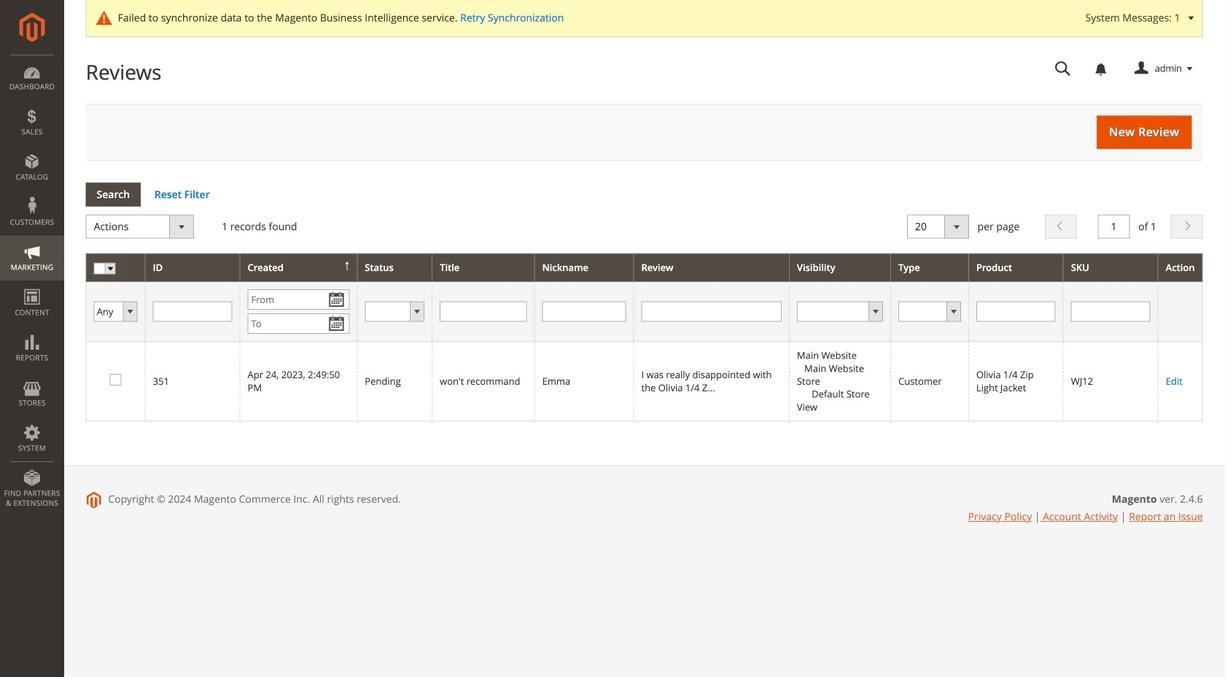 Task type: locate. For each thing, give the bounding box(es) containing it.
None checkbox
[[110, 374, 119, 384]]

magento admin panel image
[[19, 12, 45, 42]]

None text field
[[440, 302, 527, 322], [977, 302, 1056, 322], [440, 302, 527, 322], [977, 302, 1056, 322]]

menu bar
[[0, 55, 64, 516]]

None text field
[[1045, 56, 1082, 82], [1098, 215, 1130, 239], [153, 302, 232, 322], [543, 302, 626, 322], [642, 302, 782, 322], [1072, 302, 1151, 322], [1045, 56, 1082, 82], [1098, 215, 1130, 239], [153, 302, 232, 322], [543, 302, 626, 322], [642, 302, 782, 322], [1072, 302, 1151, 322]]



Task type: describe. For each thing, give the bounding box(es) containing it.
From text field
[[248, 290, 350, 310]]

To text field
[[248, 314, 350, 334]]



